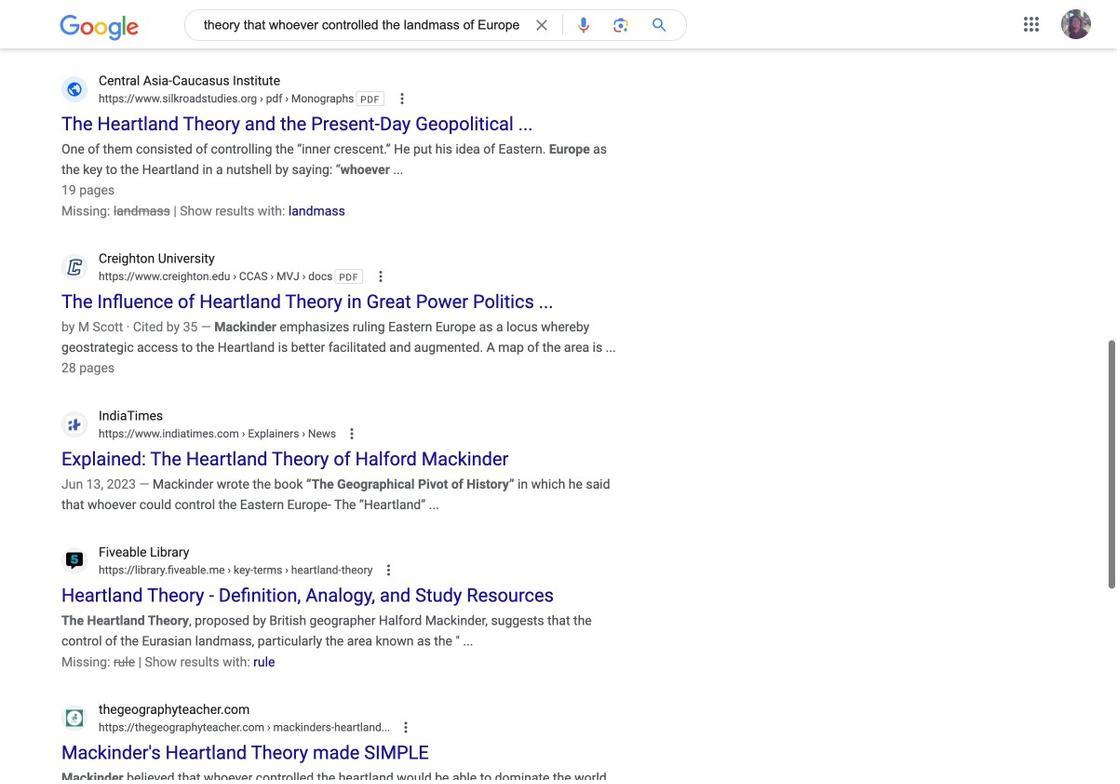 Task type: vqa. For each thing, say whether or not it's contained in the screenshot.
the bottommost Next image
no



Task type: describe. For each thing, give the bounding box(es) containing it.
about this result image
[[372, 266, 410, 287]]

search by voice image
[[574, 16, 593, 34]]

google image
[[60, 15, 140, 41]]



Task type: locate. For each thing, give the bounding box(es) containing it.
None text field
[[99, 90, 354, 107], [99, 268, 333, 285], [230, 270, 333, 283], [99, 425, 336, 442], [239, 427, 336, 440], [99, 562, 373, 579], [225, 564, 373, 577], [99, 719, 390, 736], [99, 90, 354, 107], [99, 268, 333, 285], [230, 270, 333, 283], [99, 425, 336, 442], [239, 427, 336, 440], [99, 562, 373, 579], [225, 564, 373, 577], [99, 719, 390, 736]]

None text field
[[257, 92, 354, 105], [264, 721, 390, 734], [257, 92, 354, 105], [264, 721, 390, 734]]

search by image image
[[612, 16, 630, 34]]

None search field
[[0, 0, 687, 44]]

Search text field
[[204, 15, 521, 40]]

about this result image
[[394, 88, 431, 109], [344, 423, 381, 444], [380, 560, 417, 581], [398, 717, 435, 738]]



